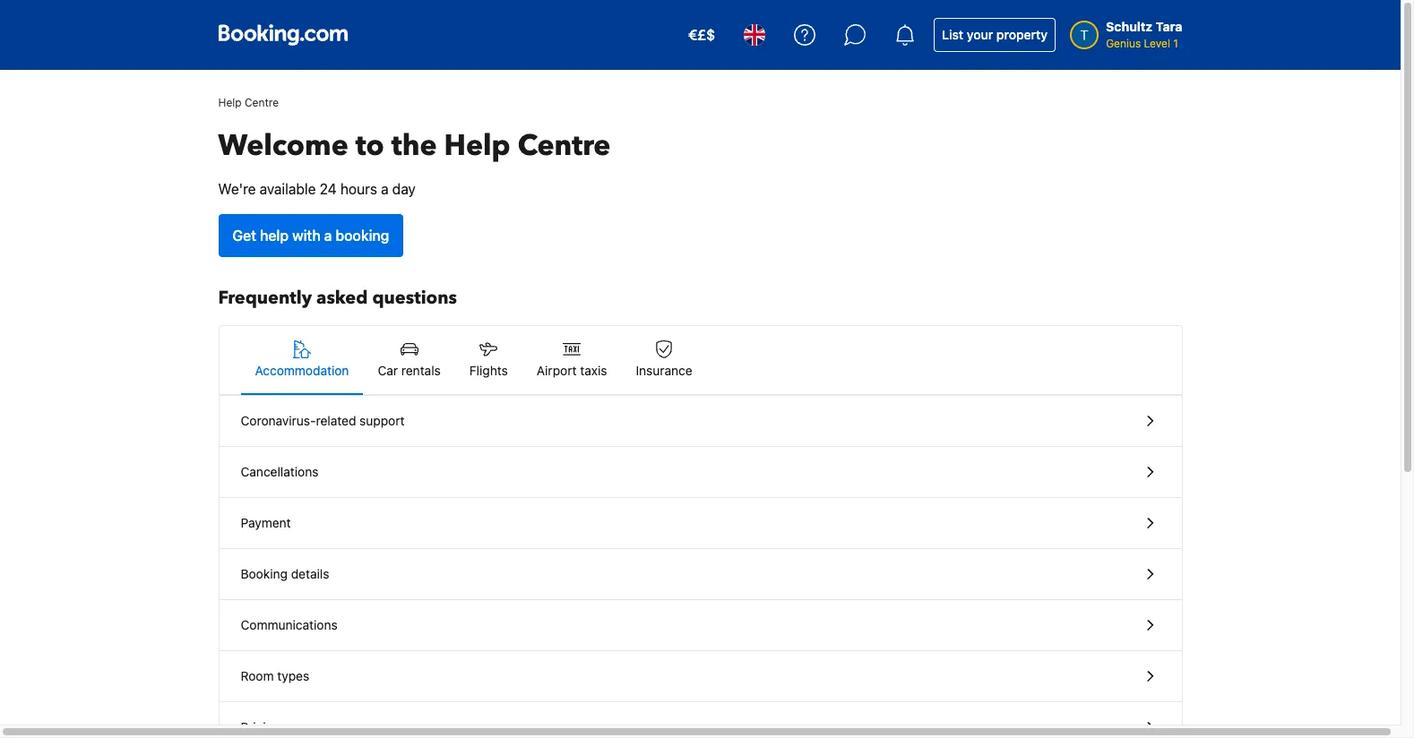 Task type: locate. For each thing, give the bounding box(es) containing it.
a
[[381, 181, 389, 197], [324, 228, 332, 244]]

insurance button
[[622, 326, 707, 395]]

help right the
[[444, 126, 511, 166]]

frequently asked questions
[[218, 286, 457, 310]]

hours
[[341, 181, 377, 197]]

payment button
[[219, 499, 1182, 550]]

room types button
[[219, 652, 1182, 703]]

1 horizontal spatial a
[[381, 181, 389, 197]]

booking.com online hotel reservations image
[[218, 24, 347, 46]]

asked
[[317, 286, 368, 310]]

car
[[378, 363, 398, 378]]

room types
[[241, 669, 310, 684]]

we're available 24 hours a day
[[218, 181, 416, 197]]

coronavirus-related support
[[241, 413, 405, 429]]

0 horizontal spatial a
[[324, 228, 332, 244]]

1 horizontal spatial help
[[444, 126, 511, 166]]

a right with
[[324, 228, 332, 244]]

communications button
[[219, 601, 1182, 652]]

tara
[[1156, 19, 1183, 34]]

list
[[943, 27, 964, 42]]

level
[[1145, 37, 1171, 50]]

booking
[[241, 567, 288, 582]]

booking
[[336, 228, 389, 244]]

property
[[997, 27, 1048, 42]]

booking details button
[[219, 550, 1182, 601]]

coronavirus-related support button
[[219, 396, 1182, 447]]

get help with a booking button
[[218, 214, 404, 257]]

airport
[[537, 363, 577, 378]]

taxis
[[580, 363, 607, 378]]

details
[[291, 567, 329, 582]]

related
[[316, 413, 356, 429]]

1 vertical spatial centre
[[518, 126, 611, 166]]

genius
[[1107, 37, 1142, 50]]

centre
[[245, 96, 279, 109], [518, 126, 611, 166]]

help
[[260, 228, 289, 244]]

help up welcome
[[218, 96, 242, 109]]

list your property link
[[934, 18, 1056, 52]]

questions
[[373, 286, 457, 310]]

list your property
[[943, 27, 1048, 42]]

payment
[[241, 516, 291, 531]]

help
[[218, 96, 242, 109], [444, 126, 511, 166]]

1 vertical spatial help
[[444, 126, 511, 166]]

your
[[967, 27, 994, 42]]

1 vertical spatial a
[[324, 228, 332, 244]]

0 horizontal spatial help
[[218, 96, 242, 109]]

rentals
[[402, 363, 441, 378]]

tab list
[[219, 326, 1182, 396]]

a left day
[[381, 181, 389, 197]]

frequently
[[218, 286, 312, 310]]

cancellations
[[241, 464, 319, 480]]

a inside "button"
[[324, 228, 332, 244]]

0 horizontal spatial centre
[[245, 96, 279, 109]]



Task type: describe. For each thing, give the bounding box(es) containing it.
get
[[233, 228, 256, 244]]

welcome
[[218, 126, 349, 166]]

we're
[[218, 181, 256, 197]]

1
[[1174, 37, 1179, 50]]

insurance
[[636, 363, 693, 378]]

room
[[241, 669, 274, 684]]

car rentals
[[378, 363, 441, 378]]

0 vertical spatial help
[[218, 96, 242, 109]]

0 vertical spatial a
[[381, 181, 389, 197]]

available
[[260, 181, 316, 197]]

1 horizontal spatial centre
[[518, 126, 611, 166]]

types
[[277, 669, 310, 684]]

pricing button
[[219, 703, 1182, 739]]

coronavirus-
[[241, 413, 316, 429]]

0 vertical spatial centre
[[245, 96, 279, 109]]

flights button
[[455, 326, 523, 395]]

accommodation
[[255, 363, 349, 378]]

communications
[[241, 618, 338, 633]]

schultz tara genius level 1
[[1107, 19, 1183, 50]]

help centre
[[218, 96, 279, 109]]

€£$
[[689, 27, 716, 43]]

booking details
[[241, 567, 329, 582]]

flights
[[470, 363, 508, 378]]

accommodation button
[[241, 326, 364, 395]]

car rentals button
[[364, 326, 455, 395]]

day
[[393, 181, 416, 197]]

24
[[320, 181, 337, 197]]

airport taxis
[[537, 363, 607, 378]]

schultz
[[1107, 19, 1153, 34]]

get help with a booking
[[233, 228, 389, 244]]

to
[[356, 126, 385, 166]]

€£$ button
[[678, 13, 726, 56]]

airport taxis button
[[523, 326, 622, 395]]

welcome to the help centre
[[218, 126, 611, 166]]

support
[[360, 413, 405, 429]]

the
[[392, 126, 437, 166]]

tab list containing accommodation
[[219, 326, 1182, 396]]

with
[[292, 228, 321, 244]]

cancellations button
[[219, 447, 1182, 499]]

pricing
[[241, 720, 281, 735]]



Task type: vqa. For each thing, say whether or not it's contained in the screenshot.
trip.
no



